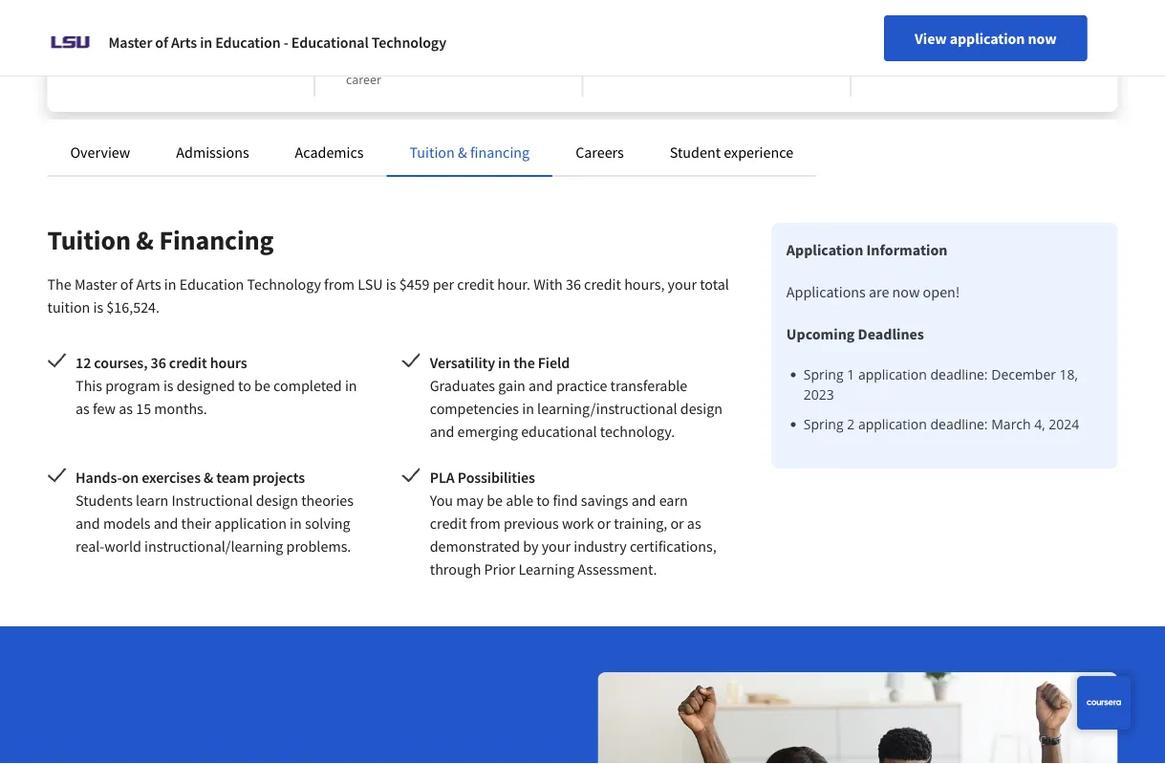Task type: locate. For each thing, give the bounding box(es) containing it.
100
[[146, 13, 166, 31]]

application right the 2
[[859, 415, 928, 433]]

list containing spring 1 application deadline: december 18, 2023
[[795, 364, 1103, 434]]

program
[[105, 376, 160, 395]]

& right news
[[136, 52, 144, 69]]

0 horizontal spatial now
[[893, 282, 920, 301]]

months
[[377, 52, 420, 69]]

2 horizontal spatial for
[[401, 13, 417, 31]]

in
[[127, 33, 137, 50], [200, 33, 212, 52], [492, 33, 503, 50], [164, 274, 176, 294], [498, 353, 511, 372], [345, 376, 357, 395], [522, 399, 535, 418], [290, 514, 302, 533]]

your inside the master of arts in education technology from lsu is $459 per credit hour. with 36 credit hours, your total tuition is $16,524.
[[668, 274, 697, 294]]

and up real-
[[76, 514, 100, 533]]

applications are now open!
[[787, 282, 961, 301]]

application down 'with'
[[950, 29, 1026, 48]]

in down tuition & financing on the top left of page
[[164, 274, 176, 294]]

open!
[[924, 282, 961, 301]]

of up $16,524.
[[120, 274, 133, 294]]

veterans
[[218, 33, 266, 50]]

now
[[1029, 29, 1057, 48], [893, 282, 920, 301]]

for up can
[[401, 13, 417, 31]]

in down best
[[200, 33, 212, 52]]

and up training,
[[632, 491, 657, 510]]

as left few
[[76, 399, 90, 418]]

0 vertical spatial from
[[324, 274, 355, 294]]

2
[[848, 415, 855, 433]]

now down "instructors"
[[1029, 29, 1057, 48]]

in left the
[[498, 353, 511, 372]]

of inside the master of arts in education technology from lsu is $459 per credit hour. with 36 credit hours, your total tuition is $16,524.
[[120, 274, 133, 294]]

credit up designed
[[169, 353, 207, 372]]

2 deadline: from the top
[[931, 415, 989, 433]]

spring inside 'spring 1 application deadline: december 18, 2023'
[[804, 365, 844, 384]]

courses,
[[94, 353, 148, 372]]

technology.
[[600, 422, 675, 441]]

view
[[915, 29, 947, 48]]

spring 2 application deadline: march 4, 2024
[[804, 415, 1080, 433]]

36
[[566, 274, 581, 294], [151, 353, 166, 372]]

spring left the 2
[[804, 415, 844, 433]]

1 vertical spatial is
[[93, 297, 103, 317]]

1 vertical spatial by
[[523, 537, 539, 556]]

1 horizontal spatial 15
[[361, 52, 375, 69]]

design inside hands-on exercises &  team projects students learn instructional design theories and models and their application in solving real-world instructional/learning problems.
[[256, 491, 298, 510]]

0 horizontal spatial of
[[120, 274, 133, 294]]

1 horizontal spatial is
[[163, 376, 174, 395]]

arts up $16,524.
[[136, 274, 161, 294]]

in up the advance
[[492, 33, 503, 50]]

1 vertical spatial be
[[254, 376, 271, 395]]

news
[[103, 52, 133, 69]]

deadlines
[[858, 324, 925, 343]]

application inside 'spring 1 application deadline: december 18, 2023'
[[859, 365, 928, 384]]

0 vertical spatial master
[[109, 33, 152, 52]]

1 vertical spatial to
[[537, 491, 550, 510]]

1 vertical spatial of
[[120, 274, 133, 294]]

0 vertical spatial tuition
[[410, 143, 455, 162]]

deadline:
[[931, 365, 989, 384], [931, 415, 989, 433]]

prior
[[484, 560, 516, 579]]

to left find
[[537, 491, 550, 510]]

in inside hands-on exercises &  team projects students learn instructional design theories and models and their application in solving real-world instructional/learning problems.
[[290, 514, 302, 533]]

technology
[[372, 33, 447, 52], [247, 274, 321, 294]]

application
[[787, 240, 864, 259]]

0 vertical spatial spring
[[804, 365, 844, 384]]

0 vertical spatial deadline:
[[931, 365, 989, 384]]

education down online
[[215, 33, 281, 52]]

educational
[[292, 33, 369, 52]]

designed for working professionals, this degree can be earned in as little as 15 months and help advance your career
[[346, 13, 549, 88]]

2 vertical spatial is
[[163, 376, 174, 395]]

to inside 12 courses, 36 credit hours this program is designed to be completed in as few as 15 months.
[[238, 376, 251, 395]]

student experience
[[670, 143, 794, 162]]

as down this
[[346, 52, 359, 69]]

deadline: for december
[[931, 365, 989, 384]]

and down the lecture
[[883, 6, 904, 23]]

deadline: inside 'spring 1 application deadline: december 18, 2023'
[[931, 365, 989, 384]]

0 horizontal spatial arts
[[136, 274, 161, 294]]

0 vertical spatial to
[[238, 376, 251, 395]]

0 vertical spatial arts
[[171, 33, 197, 52]]

on up "instructors"
[[1009, 0, 1023, 4]]

in down gain
[[522, 399, 535, 418]]

spring
[[804, 365, 844, 384], [804, 415, 844, 433]]

deadline: up "spring 2 application deadline: march 4, 2024" list item
[[931, 365, 989, 384]]

your down "little"
[[524, 52, 549, 69]]

arts
[[171, 33, 197, 52], [136, 274, 161, 294]]

for up report
[[199, 33, 215, 50]]

is inside 12 courses, 36 credit hours this program is designed to be completed in as few as 15 months.
[[163, 376, 174, 395]]

0 horizontal spatial from
[[324, 274, 355, 294]]

1 horizontal spatial now
[[1029, 29, 1057, 48]]

credit down you
[[430, 514, 467, 533]]

and inside pla possibilities you may be able to find savings and earn credit from previous work or training, or as demonstrated by your industry certifications, through prior learning assessment.
[[632, 491, 657, 510]]

your up learning on the left of the page
[[542, 537, 571, 556]]

is up months.
[[163, 376, 174, 395]]

tuition left financing
[[410, 143, 455, 162]]

1 vertical spatial arts
[[136, 274, 161, 294]]

as right few
[[119, 399, 133, 418]]

and down competencies
[[430, 422, 455, 441]]

1 or from the left
[[597, 514, 611, 533]]

design down transferable
[[681, 399, 723, 418]]

1 vertical spatial master
[[75, 274, 117, 294]]

0 horizontal spatial design
[[256, 491, 298, 510]]

education up world
[[140, 33, 196, 50]]

spring 2 application deadline: march 4, 2024 list item
[[804, 414, 1103, 434]]

1 vertical spatial spring
[[804, 415, 844, 433]]

0 vertical spatial your
[[524, 52, 549, 69]]

for right 100
[[169, 13, 185, 31]]

deadline: down spring 1 application deadline: december 18, 2023 list item
[[931, 415, 989, 433]]

0 horizontal spatial for
[[169, 13, 185, 31]]

tuition & financing
[[410, 143, 530, 162]]

overview
[[70, 143, 130, 162]]

0 horizontal spatial 36
[[151, 353, 166, 372]]

hands-on exercises &  team projects students learn instructional design theories and models and their application in solving real-world instructional/learning problems.
[[76, 468, 354, 556]]

earn
[[660, 491, 688, 510]]

spring up 2023
[[804, 365, 844, 384]]

in left "solving"
[[290, 514, 302, 533]]

education inside ranked top 100 for best online master's in education for veterans by u.s. news & world report
[[140, 33, 196, 50]]

by left -
[[268, 33, 282, 50]]

0 horizontal spatial 15
[[136, 399, 151, 418]]

credit right per
[[457, 274, 495, 294]]

0 vertical spatial is
[[386, 274, 396, 294]]

2 vertical spatial be
[[487, 491, 503, 510]]

deadline: for march
[[931, 415, 989, 433]]

in down top
[[127, 33, 137, 50]]

1 vertical spatial now
[[893, 282, 920, 301]]

upcoming
[[787, 324, 855, 343]]

your inside designed for working professionals, this degree can be earned in as little as 15 months and help advance your career
[[524, 52, 549, 69]]

online
[[214, 13, 251, 31]]

arts inside the master of arts in education technology from lsu is $459 per credit hour. with 36 credit hours, your total tuition is $16,524.
[[136, 274, 161, 294]]

and
[[883, 6, 904, 23], [1063, 6, 1084, 23], [423, 52, 445, 69], [529, 376, 554, 395], [430, 422, 455, 441], [632, 491, 657, 510], [76, 514, 100, 533], [154, 514, 178, 533]]

now inside button
[[1029, 29, 1057, 48]]

0 vertical spatial design
[[681, 399, 723, 418]]

instructors
[[1000, 6, 1060, 23]]

1 horizontal spatial on
[[1009, 0, 1023, 4]]

possibilities
[[458, 468, 535, 487]]

is
[[386, 274, 396, 294], [93, 297, 103, 317], [163, 376, 174, 395]]

1 horizontal spatial of
[[155, 33, 168, 52]]

1 horizontal spatial to
[[537, 491, 550, 510]]

2 spring from the top
[[804, 415, 844, 433]]

&
[[136, 52, 144, 69], [458, 143, 467, 162], [136, 223, 154, 257], [204, 468, 213, 487]]

2 vertical spatial your
[[542, 537, 571, 556]]

1 spring from the top
[[804, 365, 844, 384]]

be down working
[[434, 33, 448, 50]]

students
[[76, 491, 133, 510]]

36 up program
[[151, 353, 166, 372]]

1 horizontal spatial for
[[199, 33, 215, 50]]

world
[[105, 537, 141, 556]]

education
[[140, 33, 196, 50], [215, 33, 281, 52], [180, 274, 244, 294]]

1 deadline: from the top
[[931, 365, 989, 384]]

0 vertical spatial by
[[268, 33, 282, 50]]

to
[[238, 376, 251, 395], [537, 491, 550, 510]]

working
[[419, 13, 465, 31]]

1 vertical spatial on
[[122, 468, 139, 487]]

or down earn
[[671, 514, 684, 533]]

of down 100
[[155, 33, 168, 52]]

as
[[505, 33, 518, 50], [346, 52, 359, 69], [76, 399, 90, 418], [119, 399, 133, 418], [688, 514, 702, 533]]

1 horizontal spatial by
[[523, 537, 539, 556]]

1 horizontal spatial technology
[[372, 33, 447, 52]]

1 horizontal spatial from
[[470, 514, 501, 533]]

and down the field
[[529, 376, 554, 395]]

little
[[520, 33, 546, 50]]

0 vertical spatial of
[[155, 33, 168, 52]]

and down can
[[423, 52, 445, 69]]

education down financing
[[180, 274, 244, 294]]

tuition & financing
[[47, 223, 274, 257]]

master
[[109, 33, 152, 52], [75, 274, 117, 294]]

& up instructional
[[204, 468, 213, 487]]

& inside ranked top 100 for best online master's in education for veterans by u.s. news & world report
[[136, 52, 144, 69]]

from up demonstrated
[[470, 514, 501, 533]]

arts down best
[[171, 33, 197, 52]]

your for ranked top 100 for best online master's in education for veterans by
[[524, 52, 549, 69]]

pla possibilities you may be able to find savings and earn credit from previous work or training, or as demonstrated by your industry certifications, through prior learning assessment.
[[430, 468, 717, 579]]

0 horizontal spatial be
[[254, 376, 271, 395]]

1 vertical spatial tuition
[[47, 223, 131, 257]]

1 horizontal spatial or
[[671, 514, 684, 533]]

as down earn
[[688, 514, 702, 533]]

& up $16,524.
[[136, 223, 154, 257]]

to down hours
[[238, 376, 251, 395]]

technology down financing
[[247, 274, 321, 294]]

now right are on the top right
[[893, 282, 920, 301]]

1 horizontal spatial tuition
[[410, 143, 455, 162]]

master up tuition
[[75, 274, 117, 294]]

1 vertical spatial 15
[[136, 399, 151, 418]]

be down possibilities
[[487, 491, 503, 510]]

0 vertical spatial be
[[434, 33, 448, 50]]

15 down program
[[136, 399, 151, 418]]

the
[[47, 274, 71, 294]]

1 horizontal spatial 36
[[566, 274, 581, 294]]

1 vertical spatial 36
[[151, 353, 166, 372]]

is right the lsu
[[386, 274, 396, 294]]

and down learn
[[154, 514, 178, 533]]

2024
[[1050, 415, 1080, 433]]

is right tuition
[[93, 297, 103, 317]]

upcoming deadlines
[[787, 324, 925, 343]]

in right completed
[[345, 376, 357, 395]]

by down previous
[[523, 537, 539, 556]]

list
[[795, 364, 1103, 434]]

team
[[216, 468, 250, 487]]

master down top
[[109, 33, 152, 52]]

credit inside pla possibilities you may be able to find savings and earn credit from previous work or training, or as demonstrated by your industry certifications, through prior learning assessment.
[[430, 514, 467, 533]]

36 right with
[[566, 274, 581, 294]]

or
[[597, 514, 611, 533], [671, 514, 684, 533]]

by inside ranked top 100 for best online master's in education for veterans by u.s. news & world report
[[268, 33, 282, 50]]

1 vertical spatial technology
[[247, 274, 321, 294]]

0 horizontal spatial or
[[597, 514, 611, 533]]

be left completed
[[254, 376, 271, 395]]

demonstrated
[[430, 537, 520, 556]]

technology down working
[[372, 33, 447, 52]]

0 vertical spatial 36
[[566, 274, 581, 294]]

& inside hands-on exercises &  team projects students learn instructional design theories and models and their application in solving real-world instructional/learning problems.
[[204, 468, 213, 487]]

0 vertical spatial on
[[1009, 0, 1023, 4]]

learning/instructional
[[538, 399, 678, 418]]

0 horizontal spatial by
[[268, 33, 282, 50]]

36 inside the master of arts in education technology from lsu is $459 per credit hour. with 36 credit hours, your total tuition is $16,524.
[[566, 274, 581, 294]]

on up learn
[[122, 468, 139, 487]]

tuition up the
[[47, 223, 131, 257]]

academics link
[[295, 143, 364, 162]]

4,
[[1035, 415, 1046, 433]]

few
[[93, 399, 116, 418]]

graduates
[[430, 376, 496, 395]]

for
[[169, 13, 185, 31], [401, 13, 417, 31], [199, 33, 215, 50]]

2 horizontal spatial be
[[487, 491, 503, 510]]

0 horizontal spatial tuition
[[47, 223, 131, 257]]

1 vertical spatial design
[[256, 491, 298, 510]]

application down deadlines
[[859, 365, 928, 384]]

tuition
[[410, 143, 455, 162], [47, 223, 131, 257]]

exercises
[[142, 468, 201, 487]]

0 vertical spatial 15
[[361, 52, 375, 69]]

15 inside designed for working professionals, this degree can be earned in as little as 15 months and help advance your career
[[361, 52, 375, 69]]

application up instructional/learning
[[215, 514, 287, 533]]

completed
[[274, 376, 342, 395]]

this
[[346, 33, 367, 50]]

ranked
[[78, 13, 120, 31]]

design down projects
[[256, 491, 298, 510]]

from left the lsu
[[324, 274, 355, 294]]

of
[[155, 33, 168, 52], [120, 274, 133, 294]]

-
[[284, 33, 289, 52]]

industry
[[574, 537, 627, 556]]

15 up career
[[361, 52, 375, 69]]

to inside pla possibilities you may be able to find savings and earn credit from previous work or training, or as demonstrated by your industry certifications, through prior learning assessment.
[[537, 491, 550, 510]]

gain
[[499, 376, 526, 395]]

0 vertical spatial now
[[1029, 29, 1057, 48]]

15 inside 12 courses, 36 credit hours this program is designed to be completed in as few as 15 months.
[[136, 399, 151, 418]]

1 vertical spatial your
[[668, 274, 697, 294]]

their
[[181, 514, 211, 533]]

1 horizontal spatial be
[[434, 33, 448, 50]]

or down the 'savings'
[[597, 514, 611, 533]]

you
[[430, 491, 453, 510]]

student
[[670, 143, 721, 162]]

this
[[76, 376, 102, 395]]

0 horizontal spatial to
[[238, 376, 251, 395]]

0 horizontal spatial on
[[122, 468, 139, 487]]

spring for spring 1 application deadline: december 18, 2023
[[804, 365, 844, 384]]

2 horizontal spatial is
[[386, 274, 396, 294]]

0 horizontal spatial technology
[[247, 274, 321, 294]]

designed
[[177, 376, 235, 395]]

in inside designed for working professionals, this degree can be earned in as little as 15 months and help advance your career
[[492, 33, 503, 50]]

1 vertical spatial from
[[470, 514, 501, 533]]

careers
[[576, 143, 624, 162]]

1 horizontal spatial design
[[681, 399, 723, 418]]

your left total
[[668, 274, 697, 294]]

work
[[562, 514, 594, 533]]

videos,
[[927, 0, 967, 4]]

1 vertical spatial deadline:
[[931, 415, 989, 433]]



Task type: describe. For each thing, give the bounding box(es) containing it.
18,
[[1060, 365, 1079, 384]]

careers link
[[576, 143, 624, 162]]

2023
[[804, 385, 835, 404]]

overview link
[[70, 143, 130, 162]]

march
[[992, 415, 1032, 433]]

hands-
[[970, 0, 1009, 4]]

hour.
[[498, 274, 531, 294]]

models
[[103, 514, 151, 533]]

tuition & financing link
[[410, 143, 530, 162]]

world
[[147, 52, 180, 69]]

hours,
[[625, 274, 665, 294]]

months.
[[154, 399, 207, 418]]

spring 1 application deadline: december 18, 2023 list item
[[804, 364, 1103, 405]]

hands-
[[76, 468, 122, 487]]

savings
[[581, 491, 629, 510]]

applications
[[787, 282, 866, 301]]

design inside versatility in the field graduates gain and practice transferable competencies in learning/instructional design and emerging educational technology.
[[681, 399, 723, 418]]

on inside hands-on exercises &  team projects students learn instructional design theories and models and their application in solving real-world instructional/learning problems.
[[122, 468, 139, 487]]

transferable
[[611, 376, 688, 395]]

louisiana state university logo image
[[47, 19, 93, 65]]

lsu
[[358, 274, 383, 294]]

ranked top 100 for best online master's in education for veterans by u.s. news & world report
[[78, 13, 282, 69]]

application information
[[787, 240, 948, 259]]

versatility in the field graduates gain and practice transferable competencies in learning/instructional design and emerging educational technology.
[[430, 353, 723, 441]]

in inside the master of arts in education technology from lsu is $459 per credit hour. with 36 credit hours, your total tuition is $16,524.
[[164, 274, 176, 294]]

$16,524.
[[107, 297, 160, 317]]

report
[[183, 52, 221, 69]]

your for tuition & financing
[[668, 274, 697, 294]]

peers
[[883, 25, 914, 42]]

find
[[553, 491, 578, 510]]

help
[[447, 52, 472, 69]]

u.s.
[[78, 52, 100, 69]]

tuition for tuition & financing
[[410, 143, 455, 162]]

now for are
[[893, 282, 920, 301]]

and down projects,
[[1063, 6, 1084, 23]]

technology inside the master of arts in education technology from lsu is $459 per credit hour. with 36 credit hours, your total tuition is $16,524.
[[247, 274, 321, 294]]

best
[[187, 13, 212, 31]]

0 horizontal spatial is
[[93, 297, 103, 317]]

by inside pla possibilities you may be able to find savings and earn credit from previous work or training, or as demonstrated by your industry certifications, through prior learning assessment.
[[523, 537, 539, 556]]

projects,
[[1026, 0, 1074, 4]]

certifications,
[[630, 537, 717, 556]]

education inside the master of arts in education technology from lsu is $459 per credit hour. with 36 credit hours, your total tuition is $16,524.
[[180, 274, 244, 294]]

application inside hands-on exercises &  team projects students learn instructional design theories and models and their application in solving real-world instructional/learning problems.
[[215, 514, 287, 533]]

1 horizontal spatial arts
[[171, 33, 197, 52]]

lecture videos, hands-on projects, and connection with instructors and peers
[[883, 0, 1084, 42]]

for inside designed for working professionals, this degree can be earned in as little as 15 months and help advance your career
[[401, 13, 417, 31]]

earned
[[450, 33, 489, 50]]

admissions
[[176, 143, 249, 162]]

spring 1 application deadline: december 18, 2023
[[804, 365, 1079, 404]]

as down "professionals,"
[[505, 33, 518, 50]]

learn
[[136, 491, 169, 510]]

credit inside 12 courses, 36 credit hours this program is designed to be completed in as few as 15 months.
[[169, 353, 207, 372]]

master inside the master of arts in education technology from lsu is $459 per credit hour. with 36 credit hours, your total tuition is $16,524.
[[75, 274, 117, 294]]

tuition
[[47, 297, 90, 317]]

versatility
[[430, 353, 495, 372]]

emerging
[[458, 422, 518, 441]]

pla
[[430, 468, 455, 487]]

master of arts in education - educational technology
[[109, 33, 447, 52]]

information
[[867, 240, 948, 259]]

assessment.
[[578, 560, 657, 579]]

educational
[[521, 422, 597, 441]]

total
[[700, 274, 730, 294]]

can
[[411, 33, 431, 50]]

may
[[456, 491, 484, 510]]

on inside "lecture videos, hands-on projects, and connection with instructors and peers"
[[1009, 0, 1023, 4]]

view application now button
[[885, 15, 1088, 61]]

as inside pla possibilities you may be able to find savings and earn credit from previous work or training, or as demonstrated by your industry certifications, through prior learning assessment.
[[688, 514, 702, 533]]

in inside 12 courses, 36 credit hours this program is designed to be completed in as few as 15 months.
[[345, 376, 357, 395]]

field
[[538, 353, 570, 372]]

be inside pla possibilities you may be able to find savings and earn credit from previous work or training, or as demonstrated by your industry certifications, through prior learning assessment.
[[487, 491, 503, 510]]

0 vertical spatial technology
[[372, 33, 447, 52]]

your inside pla possibilities you may be able to find savings and earn credit from previous work or training, or as demonstrated by your industry certifications, through prior learning assessment.
[[542, 537, 571, 556]]

competencies
[[430, 399, 519, 418]]

financing
[[159, 223, 274, 257]]

credit left hours,
[[584, 274, 622, 294]]

are
[[869, 282, 890, 301]]

able
[[506, 491, 534, 510]]

view application now
[[915, 29, 1057, 48]]

tuition for tuition & financing
[[47, 223, 131, 257]]

be inside 12 courses, 36 credit hours this program is designed to be completed in as few as 15 months.
[[254, 376, 271, 395]]

through
[[430, 560, 481, 579]]

connection
[[907, 6, 970, 23]]

student experience link
[[670, 143, 794, 162]]

from inside pla possibilities you may be able to find savings and earn credit from previous work or training, or as demonstrated by your industry certifications, through prior learning assessment.
[[470, 514, 501, 533]]

& left financing
[[458, 143, 467, 162]]

36 inside 12 courses, 36 credit hours this program is designed to be completed in as few as 15 months.
[[151, 353, 166, 372]]

and inside designed for working professionals, this degree can be earned in as little as 15 months and help advance your career
[[423, 52, 445, 69]]

the master of arts in education technology from lsu is $459 per credit hour. with 36 credit hours, your total tuition is $16,524.
[[47, 274, 730, 317]]

be inside designed for working professionals, this degree can be earned in as little as 15 months and help advance your career
[[434, 33, 448, 50]]

december
[[992, 365, 1057, 384]]

application inside button
[[950, 29, 1026, 48]]

now for application
[[1029, 29, 1057, 48]]

per
[[433, 274, 454, 294]]

12 courses, 36 credit hours this program is designed to be completed in as few as 15 months.
[[76, 353, 357, 418]]

previous
[[504, 514, 559, 533]]

training,
[[614, 514, 668, 533]]

experience
[[724, 143, 794, 162]]

designed
[[346, 13, 398, 31]]

from inside the master of arts in education technology from lsu is $459 per credit hour. with 36 credit hours, your total tuition is $16,524.
[[324, 274, 355, 294]]

1
[[848, 365, 855, 384]]

with
[[534, 274, 563, 294]]

2 or from the left
[[671, 514, 684, 533]]

in inside ranked top 100 for best online master's in education for veterans by u.s. news & world report
[[127, 33, 137, 50]]

career
[[346, 71, 381, 88]]

academics
[[295, 143, 364, 162]]

spring for spring 2 application deadline: march 4, 2024
[[804, 415, 844, 433]]

problems.
[[287, 537, 351, 556]]

learning
[[519, 560, 575, 579]]

instructional
[[172, 491, 253, 510]]



Task type: vqa. For each thing, say whether or not it's contained in the screenshot.


